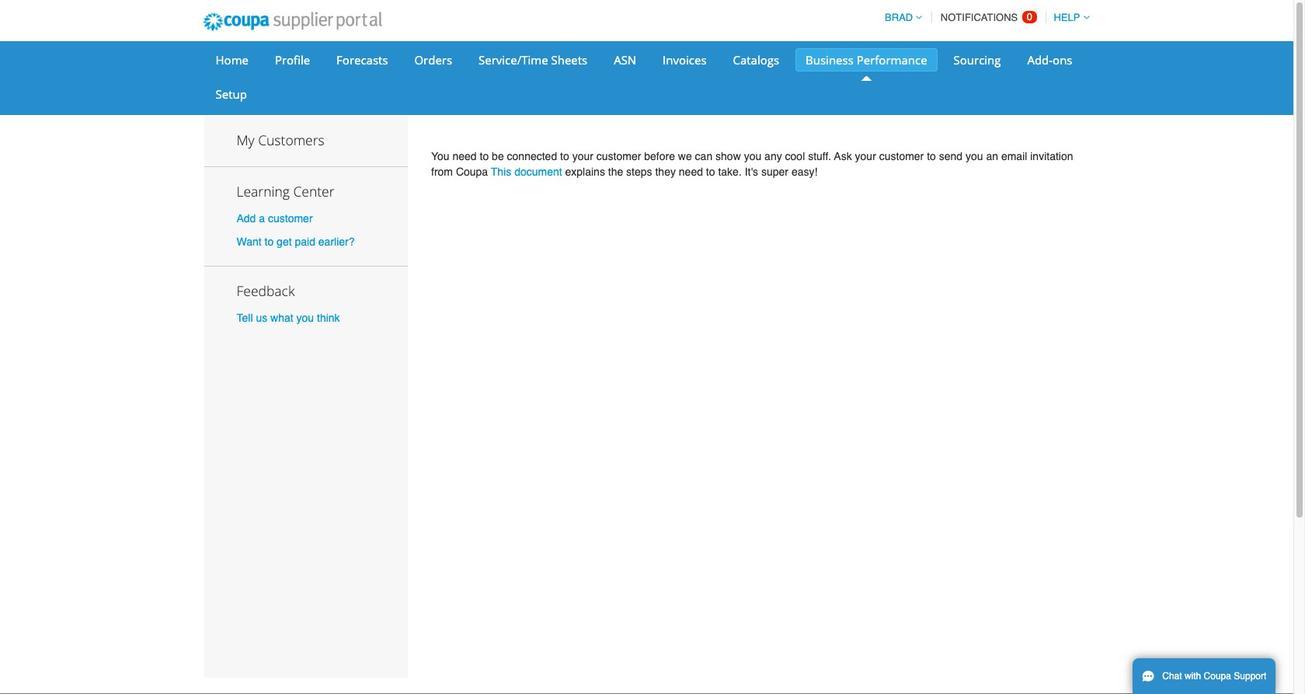 Task type: locate. For each thing, give the bounding box(es) containing it.
catalogs link
[[723, 48, 790, 72]]

center
[[293, 182, 335, 201]]

invoices
[[663, 52, 707, 68]]

1 horizontal spatial your
[[856, 150, 877, 162]]

coupa
[[456, 166, 488, 178], [1205, 671, 1232, 682]]

you left an
[[966, 150, 984, 162]]

0 horizontal spatial your
[[573, 150, 594, 162]]

this document explains the steps they need to take. it's super easy!
[[491, 166, 818, 178]]

think
[[317, 311, 340, 324]]

earlier?
[[319, 235, 355, 248]]

0 horizontal spatial you
[[297, 311, 314, 324]]

coupa left this
[[456, 166, 488, 178]]

2 horizontal spatial you
[[966, 150, 984, 162]]

forecasts link
[[327, 48, 398, 72]]

help link
[[1047, 12, 1090, 23]]

business
[[806, 52, 854, 68]]

to down can at the top right
[[706, 166, 716, 178]]

an
[[987, 150, 999, 162]]

you up it's
[[744, 150, 762, 162]]

you
[[744, 150, 762, 162], [966, 150, 984, 162], [297, 311, 314, 324]]

your right ask
[[856, 150, 877, 162]]

easy!
[[792, 166, 818, 178]]

sheets
[[552, 52, 588, 68]]

need
[[453, 150, 477, 162], [679, 166, 703, 178]]

steps
[[627, 166, 653, 178]]

customer up "want to get paid earlier?" link
[[268, 212, 313, 225]]

business performance link
[[796, 48, 938, 72]]

business performance
[[806, 52, 928, 68]]

you right the what
[[297, 311, 314, 324]]

to left be
[[480, 150, 489, 162]]

0 vertical spatial need
[[453, 150, 477, 162]]

add-ons
[[1028, 52, 1073, 68]]

orders
[[415, 52, 453, 68]]

0 vertical spatial coupa
[[456, 166, 488, 178]]

sourcing
[[954, 52, 1002, 68]]

they
[[656, 166, 676, 178]]

to
[[480, 150, 489, 162], [561, 150, 570, 162], [927, 150, 937, 162], [706, 166, 716, 178], [265, 235, 274, 248]]

0 horizontal spatial need
[[453, 150, 477, 162]]

1 horizontal spatial customer
[[597, 150, 642, 162]]

0
[[1027, 11, 1033, 23]]

your up explains at top
[[573, 150, 594, 162]]

asn
[[614, 52, 637, 68]]

1 your from the left
[[573, 150, 594, 162]]

be
[[492, 150, 504, 162]]

add a customer
[[237, 212, 313, 225]]

service/time sheets link
[[469, 48, 598, 72]]

coupa inside you need to be connected to your customer before we can show you any cool stuff.  ask your customer to send you an email invitation from coupa
[[456, 166, 488, 178]]

customer left the send
[[880, 150, 924, 162]]

invitation
[[1031, 150, 1074, 162]]

want to get paid earlier? link
[[237, 235, 355, 248]]

ons
[[1053, 52, 1073, 68]]

learning
[[237, 182, 290, 201]]

send
[[940, 150, 963, 162]]

0 horizontal spatial coupa
[[456, 166, 488, 178]]

invoices link
[[653, 48, 717, 72]]

service/time
[[479, 52, 549, 68]]

brad link
[[878, 12, 923, 23]]

coupa right with
[[1205, 671, 1232, 682]]

need right you
[[453, 150, 477, 162]]

to left get
[[265, 235, 274, 248]]

this
[[491, 166, 512, 178]]

1 horizontal spatial coupa
[[1205, 671, 1232, 682]]

support
[[1235, 671, 1267, 682]]

setup link
[[206, 82, 257, 106]]

navigation containing notifications 0
[[878, 2, 1090, 33]]

explains
[[566, 166, 605, 178]]

1 vertical spatial coupa
[[1205, 671, 1232, 682]]

stuff.
[[809, 150, 832, 162]]

navigation
[[878, 2, 1090, 33]]

you
[[431, 150, 450, 162]]

customer
[[597, 150, 642, 162], [880, 150, 924, 162], [268, 212, 313, 225]]

service/time sheets
[[479, 52, 588, 68]]

1 vertical spatial need
[[679, 166, 703, 178]]

home link
[[206, 48, 259, 72]]

sourcing link
[[944, 48, 1012, 72]]

notifications
[[941, 12, 1019, 23]]

need down we
[[679, 166, 703, 178]]

tell us what you think
[[237, 311, 340, 324]]

what
[[271, 311, 294, 324]]

my customers
[[237, 131, 325, 149]]

cool
[[786, 150, 806, 162]]

feedback
[[237, 281, 295, 300]]

customer up the
[[597, 150, 642, 162]]

coupa supplier portal image
[[192, 2, 393, 41]]

notifications 0
[[941, 11, 1033, 23]]

your
[[573, 150, 594, 162], [856, 150, 877, 162]]

want to get paid earlier?
[[237, 235, 355, 248]]

coupa inside button
[[1205, 671, 1232, 682]]



Task type: describe. For each thing, give the bounding box(es) containing it.
this document link
[[491, 166, 563, 178]]

1 horizontal spatial you
[[744, 150, 762, 162]]

want
[[237, 235, 262, 248]]

get
[[277, 235, 292, 248]]

asn link
[[604, 48, 647, 72]]

add a customer link
[[237, 212, 313, 225]]

add-ons link
[[1018, 48, 1083, 72]]

orders link
[[405, 48, 463, 72]]

before
[[645, 150, 675, 162]]

we
[[678, 150, 692, 162]]

a
[[259, 212, 265, 225]]

to up explains at top
[[561, 150, 570, 162]]

performance
[[857, 52, 928, 68]]

2 your from the left
[[856, 150, 877, 162]]

show
[[716, 150, 741, 162]]

tell
[[237, 311, 253, 324]]

us
[[256, 311, 268, 324]]

2 horizontal spatial customer
[[880, 150, 924, 162]]

need inside you need to be connected to your customer before we can show you any cool stuff.  ask your customer to send you an email invitation from coupa
[[453, 150, 477, 162]]

add
[[237, 212, 256, 225]]

ask
[[835, 150, 852, 162]]

0 horizontal spatial customer
[[268, 212, 313, 225]]

help
[[1054, 12, 1081, 23]]

from
[[431, 166, 453, 178]]

forecasts
[[337, 52, 388, 68]]

setup
[[216, 86, 247, 102]]

super
[[762, 166, 789, 178]]

tell us what you think button
[[237, 310, 340, 325]]

it's
[[745, 166, 759, 178]]

connected
[[507, 150, 557, 162]]

home
[[216, 52, 249, 68]]

profile link
[[265, 48, 320, 72]]

paid
[[295, 235, 316, 248]]

any
[[765, 150, 783, 162]]

take.
[[719, 166, 742, 178]]

you inside button
[[297, 311, 314, 324]]

chat
[[1163, 671, 1183, 682]]

profile
[[275, 52, 310, 68]]

the
[[608, 166, 624, 178]]

to left the send
[[927, 150, 937, 162]]

customers
[[258, 131, 325, 149]]

with
[[1185, 671, 1202, 682]]

email
[[1002, 150, 1028, 162]]

1 horizontal spatial need
[[679, 166, 703, 178]]

catalogs
[[733, 52, 780, 68]]

chat with coupa support
[[1163, 671, 1267, 682]]

brad
[[885, 12, 914, 23]]

add-
[[1028, 52, 1053, 68]]

document
[[515, 166, 563, 178]]

chat with coupa support button
[[1133, 658, 1277, 694]]

learning center
[[237, 182, 335, 201]]

my
[[237, 131, 255, 149]]

you need to be connected to your customer before we can show you any cool stuff.  ask your customer to send you an email invitation from coupa
[[431, 150, 1074, 178]]

can
[[695, 150, 713, 162]]



Task type: vqa. For each thing, say whether or not it's contained in the screenshot.
'Business Performance' at top right
yes



